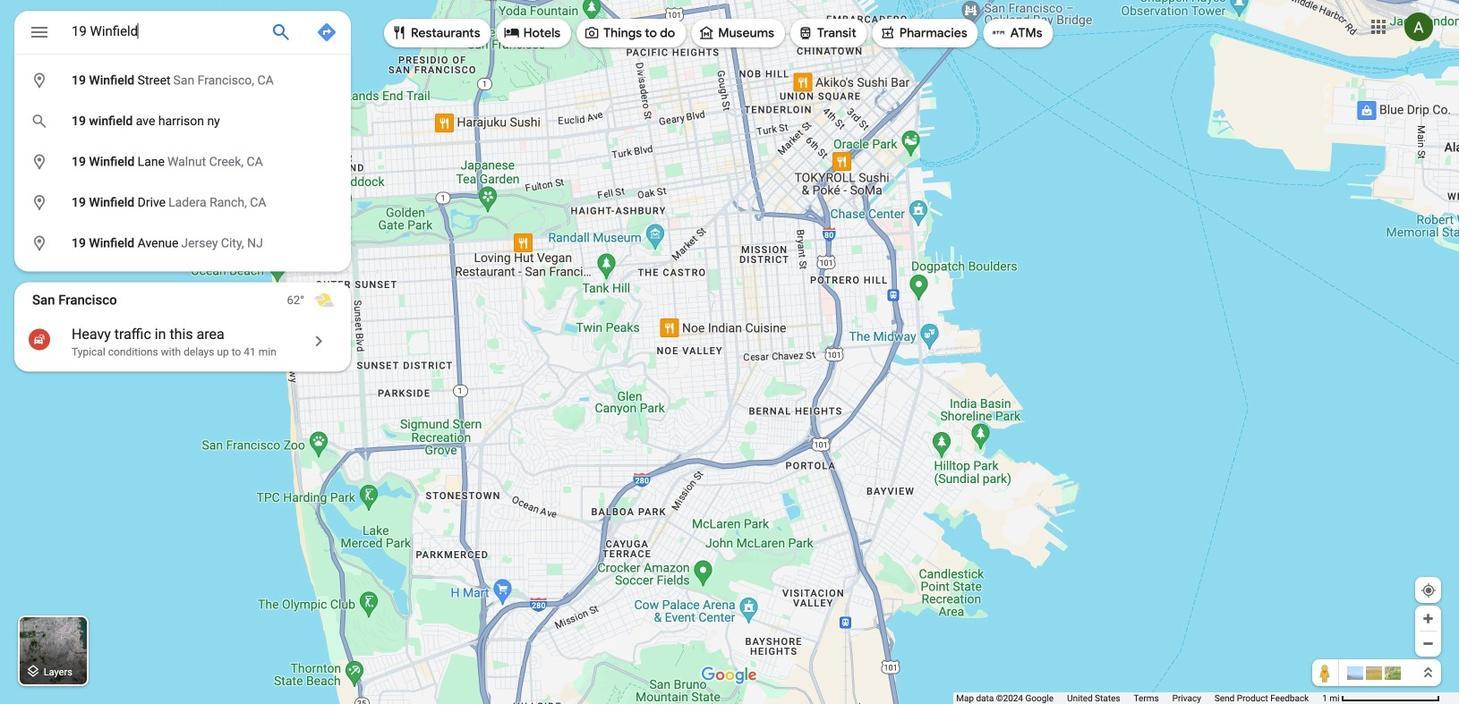 Task type: describe. For each thing, give the bounding box(es) containing it.
google account: augustus odena  
(augustus@adept.ai) image
[[1405, 13, 1434, 41]]

5 cell from the top
[[14, 229, 339, 258]]

suggestions grid
[[14, 54, 351, 272]]

zoom out image
[[1422, 638, 1436, 651]]

2 cell from the top
[[14, 107, 339, 136]]

1 cell from the top
[[14, 66, 339, 95]]

google maps element
[[0, 0, 1460, 705]]

partly cloudy image
[[313, 290, 335, 311]]

4 cell from the top
[[14, 189, 339, 218]]

san francisco weather group
[[287, 283, 351, 318]]



Task type: locate. For each thing, give the bounding box(es) containing it.
None search field
[[14, 11, 351, 272]]

none field inside the search google maps field
[[72, 21, 256, 42]]

Search Google Maps field
[[14, 11, 351, 59]]

zoom in image
[[1422, 613, 1436, 626]]

show your location image
[[1421, 583, 1437, 599]]

show street view coverage image
[[1313, 660, 1340, 687]]

cell
[[14, 66, 339, 95], [14, 107, 339, 136], [14, 148, 339, 177], [14, 189, 339, 218], [14, 229, 339, 258]]

san francisco region
[[14, 283, 351, 372]]

none search field inside google maps element
[[14, 11, 351, 272]]

None field
[[72, 21, 256, 42]]

3 cell from the top
[[14, 148, 339, 177]]



Task type: vqa. For each thing, say whether or not it's contained in the screenshot.
2nd cell
yes



